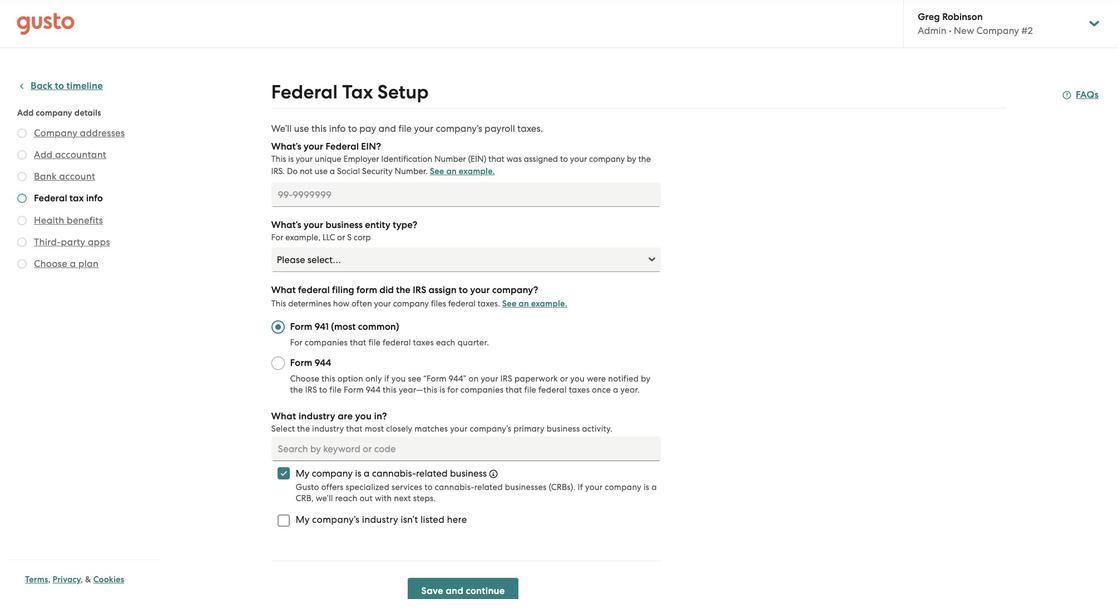 Task type: vqa. For each thing, say whether or not it's contained in the screenshot.
MY associated with My company's industry isn't listed here
yes



Task type: locate. For each thing, give the bounding box(es) containing it.
choose
[[34, 258, 67, 269], [290, 374, 319, 384]]

third-party apps
[[34, 236, 110, 248]]

often
[[352, 299, 372, 309]]

1 horizontal spatial company
[[977, 25, 1019, 36]]

industry down are
[[312, 424, 344, 434]]

your inside form 944 choose this option only if you see "form 944" on your irs paperwork or you were notified by the irs to file form 944 this year—this is for companies that file federal taxes once a year.
[[481, 374, 498, 384]]

this down the if
[[383, 385, 397, 395]]

choose down third-
[[34, 258, 67, 269]]

0 horizontal spatial add
[[17, 108, 34, 118]]

1 vertical spatial example.
[[531, 299, 567, 309]]

your up the example,
[[304, 219, 323, 231]]

1 what's from the top
[[271, 141, 301, 152]]

2 vertical spatial federal
[[34, 192, 67, 204]]

check image
[[17, 129, 27, 138], [17, 150, 27, 160], [17, 194, 27, 203], [17, 259, 27, 269]]

0 vertical spatial company's
[[436, 123, 482, 134]]

that down are
[[346, 424, 363, 434]]

form 944 choose this option only if you see "form 944" on your irs paperwork or you were notified by the irs to file form 944 this year—this is for companies that file federal taxes once a year.
[[290, 357, 651, 395]]

accountant
[[55, 149, 106, 160]]

and right pay
[[379, 123, 396, 134]]

2 what's from the top
[[271, 219, 301, 231]]

info inside list
[[86, 192, 103, 204]]

1 horizontal spatial see an example. button
[[502, 297, 567, 310]]

paperwork
[[515, 374, 558, 384]]

check image left federal tax info
[[17, 194, 27, 203]]

company's up "number" at the top left of the page
[[436, 123, 482, 134]]

use right we'll
[[294, 123, 309, 134]]

0 horizontal spatial for
[[271, 233, 283, 243]]

that down paperwork
[[506, 385, 522, 395]]

check image left bank
[[17, 172, 27, 181]]

related
[[416, 468, 448, 479], [474, 482, 503, 492]]

determines
[[288, 299, 331, 309]]

company left the "#2"
[[977, 25, 1019, 36]]

944
[[315, 357, 331, 369], [366, 385, 381, 395]]

0 horizontal spatial example.
[[459, 166, 495, 176]]

1 vertical spatial company's
[[470, 424, 511, 434]]

see down "number" at the top left of the page
[[430, 166, 444, 176]]

1 vertical spatial for
[[290, 338, 303, 348]]

bank
[[34, 171, 57, 182]]

info up what's your federal ein?
[[329, 123, 346, 134]]

unique
[[315, 154, 341, 164]]

1 horizontal spatial choose
[[290, 374, 319, 384]]

company inside button
[[34, 127, 77, 139]]

what inside what industry are you in? select the industry that most closely matches your company's primary business activity.
[[271, 411, 296, 422]]

1 horizontal spatial you
[[392, 374, 406, 384]]

example. down company?
[[531, 299, 567, 309]]

my company's industry isn't listed here
[[296, 514, 467, 525]]

was
[[507, 154, 522, 164]]

1 horizontal spatial and
[[446, 585, 464, 597]]

closely
[[386, 424, 413, 434]]

1 horizontal spatial business
[[450, 468, 487, 479]]

0 horizontal spatial an
[[446, 166, 457, 176]]

an
[[446, 166, 457, 176], [519, 299, 529, 309]]

example. down (ein)
[[459, 166, 495, 176]]

for
[[271, 233, 283, 243], [290, 338, 303, 348]]

1 horizontal spatial 944
[[366, 385, 381, 395]]

1 vertical spatial what's
[[271, 219, 301, 231]]

by inside form 944 choose this option only if you see "form 944" on your irs paperwork or you were notified by the irs to file form 944 this year—this is for companies that file federal taxes once a year.
[[641, 374, 651, 384]]

1 vertical spatial this
[[271, 299, 286, 309]]

check image left add accountant button
[[17, 150, 27, 160]]

1 horizontal spatial example.
[[531, 299, 567, 309]]

2 vertical spatial this
[[383, 385, 397, 395]]

see an example. button down company?
[[502, 297, 567, 310]]

2 vertical spatial check image
[[17, 238, 27, 247]]

companies down on
[[461, 385, 504, 395]]

company's inside what industry are you in? select the industry that most closely matches your company's primary business activity.
[[470, 424, 511, 434]]

1 horizontal spatial ,
[[81, 575, 83, 585]]

#2
[[1022, 25, 1033, 36]]

robinson
[[942, 11, 983, 23]]

an inside what federal filing form did the irs assign to your company? this determines how often your company files federal taxes. see an example.
[[519, 299, 529, 309]]

company addresses button
[[34, 126, 125, 140]]

0 vertical spatial business
[[326, 219, 363, 231]]

company inside what federal filing form did the irs assign to your company? this determines how often your company files federal taxes. see an example.
[[393, 299, 429, 309]]

1 horizontal spatial by
[[641, 374, 651, 384]]

filing
[[332, 284, 354, 296]]

0 horizontal spatial ,
[[48, 575, 51, 585]]

or left s
[[337, 233, 345, 243]]

example.
[[459, 166, 495, 176], [531, 299, 567, 309]]

see down company?
[[502, 299, 517, 309]]

health benefits
[[34, 215, 103, 226]]

1 horizontal spatial cannabis-
[[435, 482, 474, 492]]

1 vertical spatial see
[[502, 299, 517, 309]]

and right save
[[446, 585, 464, 597]]

by
[[627, 154, 636, 164], [641, 374, 651, 384]]

health benefits button
[[34, 214, 103, 227]]

an down company?
[[519, 299, 529, 309]]

faqs button
[[1063, 88, 1099, 102]]

see an example. button down "number" at the top left of the page
[[430, 165, 495, 178]]

cannabis- up services
[[372, 468, 416, 479]]

your up not
[[296, 154, 313, 164]]

companies down "941"
[[305, 338, 348, 348]]

what's up the example,
[[271, 219, 301, 231]]

2 what from the top
[[271, 411, 296, 422]]

2 this from the top
[[271, 299, 286, 309]]

check image down the add company details
[[17, 129, 27, 138]]

0 horizontal spatial see
[[430, 166, 444, 176]]

file down 'option'
[[330, 385, 342, 395]]

this inside this is your unique employer identification number (ein) that was assigned to your company by the irs. do not use a social security number.
[[271, 154, 286, 164]]

1 this from the top
[[271, 154, 286, 164]]

0 horizontal spatial taxes.
[[478, 299, 500, 309]]

1 horizontal spatial use
[[315, 166, 328, 176]]

offers
[[321, 482, 344, 492]]

4 check image from the top
[[17, 259, 27, 269]]

out
[[360, 493, 373, 504]]

1 vertical spatial taxes.
[[478, 299, 500, 309]]

industry
[[299, 411, 335, 422], [312, 424, 344, 434], [362, 514, 398, 525]]

1 horizontal spatial related
[[474, 482, 503, 492]]

2 horizontal spatial business
[[547, 424, 580, 434]]

that left was
[[489, 154, 505, 164]]

company's up what industry are you in? field
[[470, 424, 511, 434]]

choose left 'option'
[[290, 374, 319, 384]]

account
[[59, 171, 95, 182]]

is inside form 944 choose this option only if you see "form 944" on your irs paperwork or you were notified by the irs to file form 944 this year—this is for companies that file federal taxes once a year.
[[440, 385, 445, 395]]

greg robinson admin • new company #2
[[918, 11, 1033, 36]]

2 horizontal spatial you
[[570, 374, 585, 384]]

federal up we'll
[[271, 81, 338, 103]]

you left were
[[570, 374, 585, 384]]

0 vertical spatial by
[[627, 154, 636, 164]]

None radio
[[271, 357, 285, 370]]

that inside this is your unique employer identification number (ein) that was assigned to your company by the irs. do not use a social security number.
[[489, 154, 505, 164]]

0 vertical spatial info
[[329, 123, 346, 134]]

944 down "only" on the bottom left of page
[[366, 385, 381, 395]]

industry down with
[[362, 514, 398, 525]]

common)
[[358, 321, 399, 333]]

info
[[329, 123, 346, 134], [86, 192, 103, 204]]

1 horizontal spatial add
[[34, 149, 53, 160]]

is
[[288, 154, 294, 164], [440, 385, 445, 395], [355, 468, 361, 479], [644, 482, 649, 492]]

federal up health
[[34, 192, 67, 204]]

1 my from the top
[[296, 468, 310, 479]]

0 vertical spatial what's
[[271, 141, 301, 152]]

"form
[[423, 374, 447, 384]]

my up gusto
[[296, 468, 310, 479]]

,
[[48, 575, 51, 585], [81, 575, 83, 585]]

if
[[384, 374, 389, 384]]

what's for what's your business entity type? for example, llc or s corp
[[271, 219, 301, 231]]

file down common)
[[369, 338, 381, 348]]

taxes left each
[[413, 338, 434, 348]]

1 horizontal spatial irs
[[413, 284, 426, 296]]

0 horizontal spatial taxes
[[413, 338, 434, 348]]

1 horizontal spatial companies
[[461, 385, 504, 395]]

0 horizontal spatial business
[[326, 219, 363, 231]]

check image for choose
[[17, 259, 27, 269]]

my down 'crb,'
[[296, 514, 310, 525]]

year.
[[621, 385, 640, 395]]

0 vertical spatial 944
[[315, 357, 331, 369]]

your right if
[[585, 482, 603, 492]]

, left &
[[81, 575, 83, 585]]

1 horizontal spatial taxes.
[[517, 123, 543, 134]]

1 horizontal spatial see
[[502, 299, 517, 309]]

or
[[337, 233, 345, 243], [560, 374, 568, 384]]

0 vertical spatial for
[[271, 233, 283, 243]]

taxes. right payroll at left top
[[517, 123, 543, 134]]

1 vertical spatial companies
[[461, 385, 504, 395]]

your right on
[[481, 374, 498, 384]]

file down paperwork
[[524, 385, 536, 395]]

to
[[55, 80, 64, 92], [348, 123, 357, 134], [560, 154, 568, 164], [459, 284, 468, 296], [319, 385, 327, 395], [425, 482, 433, 492]]

third-
[[34, 236, 61, 248]]

info right tax
[[86, 192, 103, 204]]

944 down "941"
[[315, 357, 331, 369]]

your right assigned
[[570, 154, 587, 164]]

what inside what federal filing form did the irs assign to your company? this determines how often your company files federal taxes. see an example.
[[271, 284, 296, 296]]

0 horizontal spatial see an example. button
[[430, 165, 495, 178]]

0 vertical spatial companies
[[305, 338, 348, 348]]

1 vertical spatial info
[[86, 192, 103, 204]]

0 vertical spatial company
[[977, 25, 1019, 36]]

federal inside list
[[34, 192, 67, 204]]

1 vertical spatial business
[[547, 424, 580, 434]]

1 check image from the top
[[17, 129, 27, 138]]

federal down common)
[[383, 338, 411, 348]]

we'll use this info to pay and file your company's payroll taxes.
[[271, 123, 543, 134]]

my
[[296, 468, 310, 479], [296, 514, 310, 525]]

that down (most
[[350, 338, 366, 348]]

0 horizontal spatial cannabis-
[[372, 468, 416, 479]]

irs inside what federal filing form did the irs assign to your company? this determines how often your company files federal taxes. see an example.
[[413, 284, 426, 296]]

this left 'option'
[[322, 374, 335, 384]]

0 vertical spatial see an example. button
[[430, 165, 495, 178]]

this up what's your federal ein?
[[311, 123, 327, 134]]

1 vertical spatial by
[[641, 374, 651, 384]]

0 horizontal spatial or
[[337, 233, 345, 243]]

1 check image from the top
[[17, 172, 27, 181]]

s
[[347, 233, 352, 243]]

company's down "reach"
[[312, 514, 360, 525]]

2 check image from the top
[[17, 150, 27, 160]]

1 vertical spatial 944
[[366, 385, 381, 395]]

federal for federal tax info
[[34, 192, 67, 204]]

federal down paperwork
[[539, 385, 567, 395]]

2 my from the top
[[296, 514, 310, 525]]

federal
[[271, 81, 338, 103], [326, 141, 359, 152], [34, 192, 67, 204]]

related left businesses
[[474, 482, 503, 492]]

business
[[326, 219, 363, 231], [547, 424, 580, 434], [450, 468, 487, 479]]

0 vertical spatial this
[[271, 154, 286, 164]]

for left the example,
[[271, 233, 283, 243]]

0 vertical spatial add
[[17, 108, 34, 118]]

federal right files
[[448, 299, 476, 309]]

business up s
[[326, 219, 363, 231]]

form inside 'form 941 (most common) for companies that file federal taxes each quarter.'
[[290, 321, 312, 333]]

form for form 944
[[290, 357, 312, 369]]

, left privacy
[[48, 575, 51, 585]]

or right paperwork
[[560, 374, 568, 384]]

services
[[392, 482, 422, 492]]

add inside button
[[34, 149, 53, 160]]

0 horizontal spatial by
[[627, 154, 636, 164]]

1 horizontal spatial or
[[560, 374, 568, 384]]

an down "number" at the top left of the page
[[446, 166, 457, 176]]

1 horizontal spatial for
[[290, 338, 303, 348]]

this inside what federal filing form did the irs assign to your company? this determines how often your company files federal taxes. see an example.
[[271, 299, 286, 309]]

federal for federal tax setup
[[271, 81, 338, 103]]

1 vertical spatial cannabis-
[[435, 482, 474, 492]]

0 horizontal spatial use
[[294, 123, 309, 134]]

terms
[[25, 575, 48, 585]]

assign
[[429, 284, 457, 296]]

941
[[315, 321, 329, 333]]

what's your business entity type? for example, llc or s corp
[[271, 219, 418, 243]]

you right the if
[[392, 374, 406, 384]]

form
[[357, 284, 377, 296]]

that inside form 944 choose this option only if you see "form 944" on your irs paperwork or you were notified by the irs to file form 944 this year—this is for companies that file federal taxes once a year.
[[506, 385, 522, 395]]

reach
[[335, 493, 357, 504]]

this up irs.
[[271, 154, 286, 164]]

federal inside 'form 941 (most common) for companies that file federal taxes each quarter.'
[[383, 338, 411, 348]]

company inside the gusto offers specialized services to cannabis-related businesses (crbs). if your company is a crb, we'll reach out with next steps.
[[605, 482, 642, 492]]

number.
[[395, 166, 428, 176]]

identification
[[381, 154, 432, 164]]

3 check image from the top
[[17, 238, 27, 247]]

2 check image from the top
[[17, 216, 27, 225]]

add down back at the top left of page
[[17, 108, 34, 118]]

what's down we'll
[[271, 141, 301, 152]]

for inside 'what's your business entity type? for example, llc or s corp'
[[271, 233, 283, 243]]

2 vertical spatial business
[[450, 468, 487, 479]]

None radio
[[271, 320, 285, 334]]

check image left health
[[17, 216, 27, 225]]

payroll
[[485, 123, 515, 134]]

1 vertical spatial related
[[474, 482, 503, 492]]

None checkbox
[[271, 461, 296, 486]]

company down the add company details
[[34, 127, 77, 139]]

a inside form 944 choose this option only if you see "form 944" on your irs paperwork or you were notified by the irs to file form 944 this year—this is for companies that file federal taxes once a year.
[[613, 385, 618, 395]]

you inside what industry are you in? select the industry that most closely matches your company's primary business activity.
[[355, 411, 372, 422]]

bank account button
[[34, 170, 95, 183]]

related up the steps.
[[416, 468, 448, 479]]

this left determines
[[271, 299, 286, 309]]

see inside what federal filing form did the irs assign to your company? this determines how often your company files federal taxes. see an example.
[[502, 299, 517, 309]]

1 vertical spatial irs
[[501, 374, 512, 384]]

and
[[379, 123, 396, 134], [446, 585, 464, 597]]

check image
[[17, 172, 27, 181], [17, 216, 27, 225], [17, 238, 27, 247]]

business inside what industry are you in? select the industry that most closely matches your company's primary business activity.
[[547, 424, 580, 434]]

0 vertical spatial or
[[337, 233, 345, 243]]

0 vertical spatial example.
[[459, 166, 495, 176]]

1 vertical spatial form
[[290, 357, 312, 369]]

0 vertical spatial what
[[271, 284, 296, 296]]

employer
[[343, 154, 379, 164]]

this
[[271, 154, 286, 164], [271, 299, 286, 309]]

check image left choose a plan
[[17, 259, 27, 269]]

0 vertical spatial form
[[290, 321, 312, 333]]

what up determines
[[271, 284, 296, 296]]

1 vertical spatial what
[[271, 411, 296, 422]]

the
[[638, 154, 651, 164], [396, 284, 411, 296], [290, 385, 303, 395], [297, 424, 310, 434]]

my for my company is a cannabis-related business
[[296, 468, 310, 479]]

industry left are
[[299, 411, 335, 422]]

select
[[271, 424, 295, 434]]

1 what from the top
[[271, 284, 296, 296]]

0 vertical spatial and
[[379, 123, 396, 134]]

taxes. down company?
[[478, 299, 500, 309]]

to inside the gusto offers specialized services to cannabis-related businesses (crbs). if your company is a crb, we'll reach out with next steps.
[[425, 482, 433, 492]]

you up most
[[355, 411, 372, 422]]

1 vertical spatial or
[[560, 374, 568, 384]]

the inside what industry are you in? select the industry that most closely matches your company's primary business activity.
[[297, 424, 310, 434]]

federal up unique
[[326, 141, 359, 152]]

0 vertical spatial irs
[[413, 284, 426, 296]]

bank account
[[34, 171, 95, 182]]

your down did
[[374, 299, 391, 309]]

check image left third-
[[17, 238, 27, 247]]

use down unique
[[315, 166, 328, 176]]

1 vertical spatial taxes
[[569, 385, 590, 395]]

taxes down were
[[569, 385, 590, 395]]

companies inside 'form 941 (most common) for companies that file federal taxes each quarter.'
[[305, 338, 348, 348]]

0 vertical spatial check image
[[17, 172, 27, 181]]

add for add company details
[[17, 108, 34, 118]]

0 horizontal spatial company
[[34, 127, 77, 139]]

1 vertical spatial my
[[296, 514, 310, 525]]

a
[[330, 166, 335, 176], [70, 258, 76, 269], [613, 385, 618, 395], [364, 468, 370, 479], [652, 482, 657, 492]]

company
[[977, 25, 1019, 36], [34, 127, 77, 139]]

0 vertical spatial related
[[416, 468, 448, 479]]

what up select
[[271, 411, 296, 422]]

0 vertical spatial cannabis-
[[372, 468, 416, 479]]

(most
[[331, 321, 356, 333]]

did
[[380, 284, 394, 296]]

0 horizontal spatial you
[[355, 411, 372, 422]]

0 vertical spatial choose
[[34, 258, 67, 269]]

your up what industry are you in? field
[[450, 424, 468, 434]]

add up bank
[[34, 149, 53, 160]]

0 vertical spatial my
[[296, 468, 310, 479]]

cannabis- up the steps.
[[435, 482, 474, 492]]

1 vertical spatial an
[[519, 299, 529, 309]]

2 vertical spatial irs
[[305, 385, 317, 395]]

what for what industry are you in?
[[271, 411, 296, 422]]

a inside this is your unique employer identification number (ein) that was assigned to your company by the irs. do not use a social security number.
[[330, 166, 335, 176]]

use
[[294, 123, 309, 134], [315, 166, 328, 176]]

for down determines
[[290, 338, 303, 348]]

steps.
[[413, 493, 436, 504]]

number
[[434, 154, 466, 164]]

company addresses
[[34, 127, 125, 139]]

business left the activity. in the right bottom of the page
[[547, 424, 580, 434]]

save
[[421, 585, 443, 597]]

gusto
[[296, 482, 319, 492]]

0 vertical spatial use
[[294, 123, 309, 134]]

what's inside 'what's your business entity type? for example, llc or s corp'
[[271, 219, 301, 231]]

1 vertical spatial see an example. button
[[502, 297, 567, 310]]

taxes inside 'form 941 (most common) for companies that file federal taxes each quarter.'
[[413, 338, 434, 348]]

business up the gusto offers specialized services to cannabis-related businesses (crbs). if your company is a crb, we'll reach out with next steps.
[[450, 468, 487, 479]]

quarter.
[[458, 338, 489, 348]]



Task type: describe. For each thing, give the bounding box(es) containing it.
benefits
[[67, 215, 103, 226]]

for inside 'form 941 (most common) for companies that file federal taxes each quarter.'
[[290, 338, 303, 348]]

terms , privacy , & cookies
[[25, 575, 124, 585]]

what for what federal filing form did the irs assign to your company?
[[271, 284, 296, 296]]

your inside what industry are you in? select the industry that most closely matches your company's primary business activity.
[[450, 424, 468, 434]]

see an example. button for what federal filing form did the irs assign to your company?
[[502, 297, 567, 310]]

back to timeline button
[[17, 80, 103, 93]]

0 vertical spatial this
[[311, 123, 327, 134]]

What industry are you in? field
[[271, 437, 661, 461]]

assigned
[[524, 154, 558, 164]]

greg
[[918, 11, 940, 23]]

2 vertical spatial industry
[[362, 514, 398, 525]]

what industry are you in? select the industry that most closely matches your company's primary business activity.
[[271, 411, 613, 434]]

terms link
[[25, 575, 48, 585]]

save and continue
[[421, 585, 505, 597]]

gusto offers specialized services to cannabis-related businesses (crbs). if your company is a crb, we'll reach out with next steps.
[[296, 482, 657, 504]]

third-party apps button
[[34, 235, 110, 249]]

add accountant button
[[34, 148, 106, 161]]

type?
[[393, 219, 418, 231]]

company?
[[492, 284, 538, 296]]

your inside the gusto offers specialized services to cannabis-related businesses (crbs). if your company is a crb, we'll reach out with next steps.
[[585, 482, 603, 492]]

tax
[[342, 81, 373, 103]]

faqs
[[1076, 89, 1099, 101]]

add for add accountant
[[34, 149, 53, 160]]

1 vertical spatial federal
[[326, 141, 359, 152]]

My company's industry isn't listed here checkbox
[[271, 509, 296, 533]]

specialized
[[346, 482, 389, 492]]

choose a plan
[[34, 258, 99, 269]]

related inside the gusto offers specialized services to cannabis-related businesses (crbs). if your company is a crb, we'll reach out with next steps.
[[474, 482, 503, 492]]

choose inside form 944 choose this option only if you see "form 944" on your irs paperwork or you were notified by the irs to file form 944 this year—this is for companies that file federal taxes once a year.
[[290, 374, 319, 384]]

or inside form 944 choose this option only if you see "form 944" on your irs paperwork or you were notified by the irs to file form 944 this year—this is for companies that file federal taxes once a year.
[[560, 374, 568, 384]]

company inside greg robinson admin • new company #2
[[977, 25, 1019, 36]]

944"
[[449, 374, 467, 384]]

and inside button
[[446, 585, 464, 597]]

we'll
[[316, 493, 333, 504]]

federal tax info list
[[17, 126, 154, 273]]

1 horizontal spatial info
[[329, 123, 346, 134]]

security
[[362, 166, 393, 176]]

to inside button
[[55, 80, 64, 92]]

to inside what federal filing form did the irs assign to your company? this determines how often your company files federal taxes. see an example.
[[459, 284, 468, 296]]

matches
[[415, 424, 448, 434]]

choose a plan button
[[34, 257, 99, 270]]

•
[[949, 25, 952, 36]]

0 horizontal spatial irs
[[305, 385, 317, 395]]

to inside form 944 choose this option only if you see "form 944" on your irs paperwork or you were notified by the irs to file form 944 this year—this is for companies that file federal taxes once a year.
[[319, 385, 327, 395]]

your up unique
[[304, 141, 323, 152]]

example. inside what federal filing form did the irs assign to your company? this determines how often your company files federal taxes. see an example.
[[531, 299, 567, 309]]

only
[[365, 374, 382, 384]]

0 vertical spatial an
[[446, 166, 457, 176]]

that inside 'form 941 (most common) for companies that file federal taxes each quarter.'
[[350, 338, 366, 348]]

2 , from the left
[[81, 575, 83, 585]]

2 horizontal spatial irs
[[501, 374, 512, 384]]

taxes inside form 944 choose this option only if you see "form 944" on your irs paperwork or you were notified by the irs to file form 944 this year—this is for companies that file federal taxes once a year.
[[569, 385, 590, 395]]

most
[[365, 424, 384, 434]]

irs.
[[271, 166, 285, 176]]

party
[[61, 236, 85, 248]]

with
[[375, 493, 392, 504]]

corp
[[354, 233, 371, 243]]

the inside form 944 choose this option only if you see "form 944" on your irs paperwork or you were notified by the irs to file form 944 this year—this is for companies that file federal taxes once a year.
[[290, 385, 303, 395]]

file inside 'form 941 (most common) for companies that file federal taxes each quarter.'
[[369, 338, 381, 348]]

choose inside choose a plan button
[[34, 258, 67, 269]]

back to timeline
[[31, 80, 103, 92]]

were
[[587, 374, 606, 384]]

option
[[338, 374, 363, 384]]

timeline
[[67, 80, 103, 92]]

form for form 941 (most common)
[[290, 321, 312, 333]]

what's for what's your federal ein?
[[271, 141, 301, 152]]

pay
[[359, 123, 376, 134]]

back
[[31, 80, 52, 92]]

is inside this is your unique employer identification number (ein) that was assigned to your company by the irs. do not use a social security number.
[[288, 154, 294, 164]]

your up identification
[[414, 123, 434, 134]]

the inside what federal filing form did the irs assign to your company? this determines how often your company files federal taxes. see an example.
[[396, 284, 411, 296]]

federal up determines
[[298, 284, 330, 296]]

check image for health
[[17, 216, 27, 225]]

a inside the gusto offers specialized services to cannabis-related businesses (crbs). if your company is a crb, we'll reach out with next steps.
[[652, 482, 657, 492]]

0 vertical spatial see
[[430, 166, 444, 176]]

each
[[436, 338, 455, 348]]

admin
[[918, 25, 947, 36]]

are
[[338, 411, 353, 422]]

entity
[[365, 219, 391, 231]]

what federal filing form did the irs assign to your company? this determines how often your company files federal taxes. see an example.
[[271, 284, 567, 309]]

your left company?
[[470, 284, 490, 296]]

0 horizontal spatial and
[[379, 123, 396, 134]]

&
[[85, 575, 91, 585]]

1 vertical spatial industry
[[312, 424, 344, 434]]

how
[[333, 299, 350, 309]]

use inside this is your unique employer identification number (ein) that was assigned to your company by the irs. do not use a social security number.
[[315, 166, 328, 176]]

ein?
[[361, 141, 381, 152]]

setup
[[378, 81, 429, 103]]

2 vertical spatial company's
[[312, 514, 360, 525]]

taxes. inside what federal filing form did the irs assign to your company? this determines how often your company files federal taxes. see an example.
[[478, 299, 500, 309]]

on
[[469, 374, 479, 384]]

file up identification
[[398, 123, 412, 134]]

by inside this is your unique employer identification number (ein) that was assigned to your company by the irs. do not use a social security number.
[[627, 154, 636, 164]]

1 , from the left
[[48, 575, 51, 585]]

is inside the gusto offers specialized services to cannabis-related businesses (crbs). if your company is a crb, we'll reach out with next steps.
[[644, 482, 649, 492]]

for
[[447, 385, 458, 395]]

federal inside form 944 choose this option only if you see "form 944" on your irs paperwork or you were notified by the irs to file form 944 this year—this is for companies that file federal taxes once a year.
[[539, 385, 567, 395]]

notified
[[608, 374, 639, 384]]

a inside choose a plan button
[[70, 258, 76, 269]]

0 vertical spatial industry
[[299, 411, 335, 422]]

primary
[[514, 424, 545, 434]]

What's your Federal EIN? text field
[[271, 182, 661, 207]]

apps
[[88, 236, 110, 248]]

social
[[337, 166, 360, 176]]

to inside this is your unique employer identification number (ein) that was assigned to your company by the irs. do not use a social security number.
[[560, 154, 568, 164]]

2 vertical spatial form
[[344, 385, 364, 395]]

your inside 'what's your business entity type? for example, llc or s corp'
[[304, 219, 323, 231]]

save and continue button
[[408, 578, 518, 599]]

once
[[592, 385, 611, 395]]

form 941 (most common) for companies that file federal taxes each quarter.
[[290, 321, 489, 348]]

crb,
[[296, 493, 314, 504]]

files
[[431, 299, 446, 309]]

check image for company
[[17, 129, 27, 138]]

check image for third-
[[17, 238, 27, 247]]

or inside 'what's your business entity type? for example, llc or s corp'
[[337, 233, 345, 243]]

this is your unique employer identification number (ein) that was assigned to your company by the irs. do not use a social security number.
[[271, 154, 651, 176]]

here
[[447, 514, 467, 525]]

in?
[[374, 411, 387, 422]]

business inside 'what's your business entity type? for example, llc or s corp'
[[326, 219, 363, 231]]

details
[[74, 108, 101, 118]]

add company details
[[17, 108, 101, 118]]

example,
[[285, 233, 320, 243]]

check image for bank
[[17, 172, 27, 181]]

see an example. button for what's your federal ein?
[[430, 165, 495, 178]]

companies inside form 944 choose this option only if you see "form 944" on your irs paperwork or you were notified by the irs to file form 944 this year—this is for companies that file federal taxes once a year.
[[461, 385, 504, 395]]

do
[[287, 166, 298, 176]]

company inside this is your unique employer identification number (ein) that was assigned to your company by the irs. do not use a social security number.
[[589, 154, 625, 164]]

my for my company's industry isn't listed here
[[296, 514, 310, 525]]

listed
[[421, 514, 445, 525]]

businesses
[[505, 482, 547, 492]]

cannabis- inside the gusto offers specialized services to cannabis-related businesses (crbs). if your company is a crb, we'll reach out with next steps.
[[435, 482, 474, 492]]

the inside this is your unique employer identification number (ein) that was assigned to your company by the irs. do not use a social security number.
[[638, 154, 651, 164]]

new
[[954, 25, 974, 36]]

check image for add
[[17, 150, 27, 160]]

3 check image from the top
[[17, 194, 27, 203]]

activity.
[[582, 424, 613, 434]]

home image
[[17, 13, 75, 35]]

that inside what industry are you in? select the industry that most closely matches your company's primary business activity.
[[346, 424, 363, 434]]

see an example.
[[430, 166, 495, 176]]

1 vertical spatial this
[[322, 374, 335, 384]]

tax
[[69, 192, 84, 204]]

cookies button
[[93, 573, 124, 586]]



